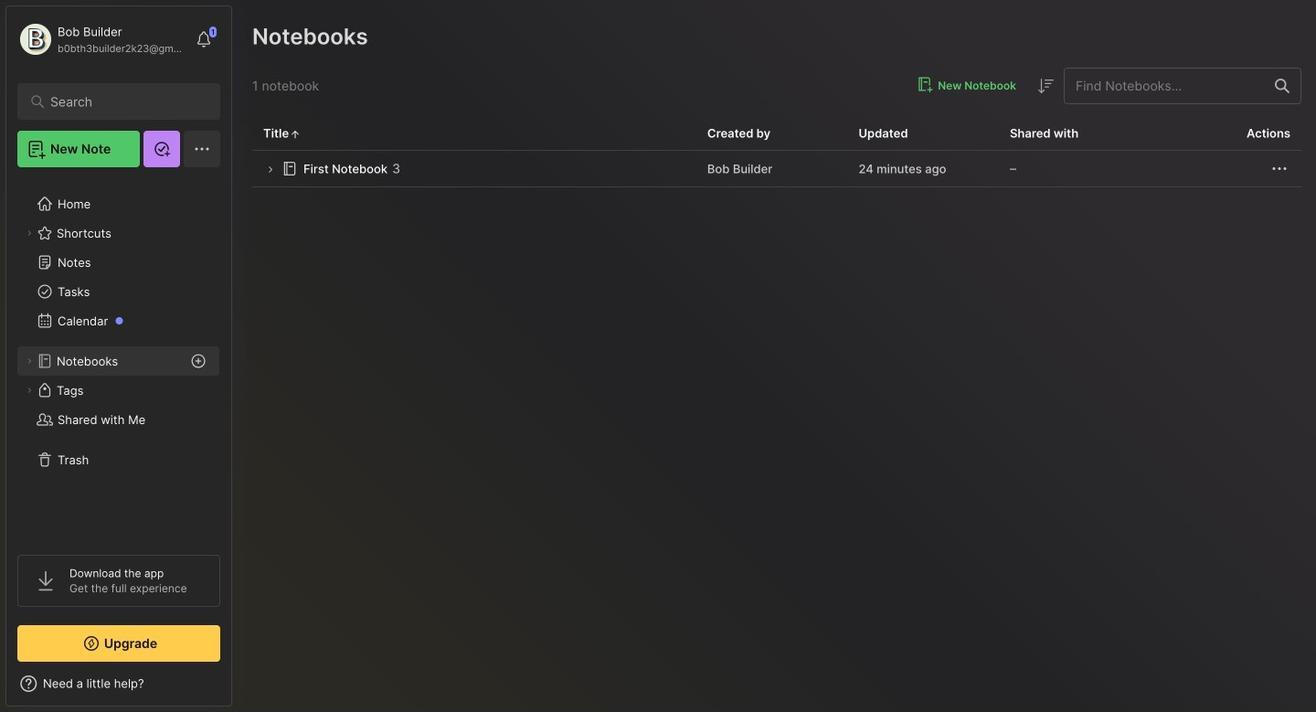 Task type: describe. For each thing, give the bounding box(es) containing it.
Account field
[[17, 21, 186, 58]]

sort options image
[[1035, 75, 1057, 97]]

More actions field
[[1269, 158, 1291, 180]]

more actions image
[[1269, 158, 1291, 180]]

main element
[[0, 0, 238, 712]]

arrow image
[[263, 163, 277, 176]]

expand notebooks image
[[24, 356, 35, 367]]



Task type: vqa. For each thing, say whether or not it's contained in the screenshot.
upgrade image
no



Task type: locate. For each thing, give the bounding box(es) containing it.
Find Notebooks… text field
[[1065, 71, 1264, 101]]

none search field inside the main 'element'
[[50, 90, 196, 112]]

expand tags image
[[24, 385, 35, 396]]

click to collapse image
[[231, 678, 245, 700]]

tree
[[6, 178, 231, 538]]

tree inside the main 'element'
[[6, 178, 231, 538]]

None search field
[[50, 90, 196, 112]]

Sort field
[[1035, 75, 1057, 97]]

WHAT'S NEW field
[[6, 669, 231, 698]]

row
[[252, 151, 1302, 187]]

Search text field
[[50, 93, 196, 111]]



